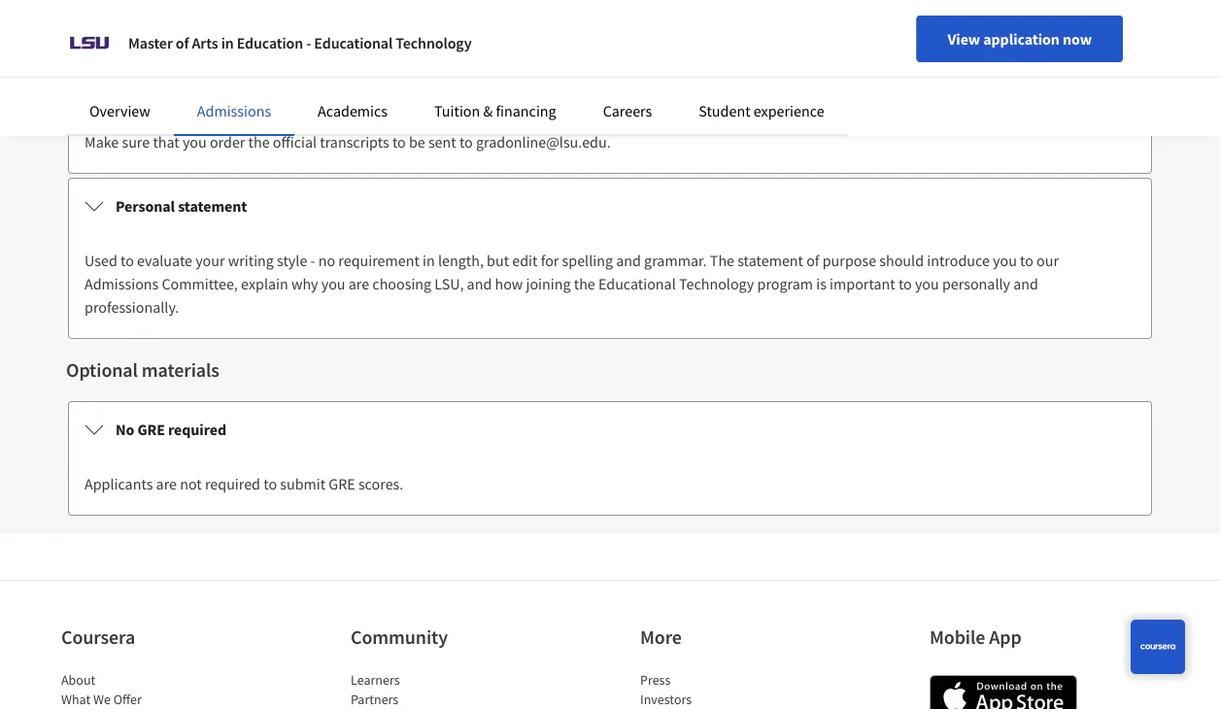 Task type: locate. For each thing, give the bounding box(es) containing it.
academics
[[318, 101, 388, 121]]

2 vertical spatial the
[[574, 274, 596, 293]]

of up "is"
[[807, 251, 820, 270]]

1 horizontal spatial unofficial
[[993, 109, 1054, 128]]

gre left 'scores.'
[[329, 474, 355, 494]]

lsu,
[[435, 274, 464, 293]]

required right not in the bottom left of the page
[[205, 474, 260, 494]]

application left now
[[984, 29, 1060, 49]]

0 vertical spatial of
[[176, 33, 189, 52]]

in inside used to evaluate your writing style - no requirement in length, but edit for spelling and grammar. the statement of purpose should introduce you to our admissions committee, explain why you are choosing lsu, and how joining the educational technology program is important to you personally and professionally.
[[423, 251, 435, 270]]

careers link
[[603, 101, 652, 121]]

application left if
[[744, 109, 817, 128]]

1 horizontal spatial list
[[351, 671, 516, 709]]

required
[[168, 420, 226, 439], [205, 474, 260, 494]]

statement up your
[[178, 196, 247, 216]]

0 vertical spatial statement
[[178, 196, 247, 216]]

1 horizontal spatial of
[[272, 109, 284, 128]]

0 vertical spatial application
[[984, 29, 1060, 49]]

coursera
[[61, 625, 135, 650]]

the down spelling
[[574, 274, 596, 293]]

choosing
[[373, 274, 432, 293]]

official transcripts
[[116, 54, 241, 74]]

list
[[61, 671, 226, 709], [351, 671, 516, 709], [640, 671, 806, 709]]

you
[[183, 132, 207, 152], [993, 251, 1017, 270], [321, 274, 346, 293], [915, 274, 940, 293]]

technology inside used to evaluate your writing style - no requirement in length, but edit for spelling and grammar. the statement of purpose should introduce you to our admissions committee, explain why you are choosing lsu, and how joining the educational technology program is important to you personally and professionally.
[[679, 274, 754, 293]]

transcripts up order at the top of page
[[199, 109, 268, 128]]

for
[[541, 251, 559, 270]]

&
[[483, 101, 493, 121]]

list for more
[[640, 671, 806, 709]]

technology
[[396, 33, 472, 52], [679, 274, 754, 293]]

0 vertical spatial educational
[[314, 33, 393, 52]]

application inside upload unofficial transcripts of all undergraduate, graduate, or post baccalaureate course work in the application if available (can review on unofficial transcripts). make sure that you order the official transcripts to be sent to gradonline@lsu.edu.
[[744, 109, 817, 128]]

0 horizontal spatial are
[[156, 474, 177, 494]]

writing
[[228, 251, 274, 270]]

1 vertical spatial technology
[[679, 274, 754, 293]]

technology down the
[[679, 274, 754, 293]]

are
[[349, 274, 369, 293], [156, 474, 177, 494]]

statement up program
[[738, 251, 804, 270]]

you up personally on the top of page
[[993, 251, 1017, 270]]

tuition & financing
[[434, 101, 557, 121]]

1 horizontal spatial admissions
[[197, 101, 271, 121]]

1 horizontal spatial the
[[574, 274, 596, 293]]

gradonline@lsu.edu.
[[476, 132, 611, 152]]

are down requirement
[[349, 274, 369, 293]]

0 horizontal spatial unofficial
[[135, 109, 196, 128]]

0 horizontal spatial the
[[248, 132, 270, 152]]

undergraduate,
[[306, 109, 409, 128]]

2 vertical spatial transcripts
[[320, 132, 389, 152]]

1 list from the left
[[61, 671, 226, 709]]

1 vertical spatial gre
[[329, 474, 355, 494]]

0 horizontal spatial statement
[[178, 196, 247, 216]]

1 horizontal spatial are
[[349, 274, 369, 293]]

list containing press
[[640, 671, 806, 709]]

2 horizontal spatial the
[[719, 109, 741, 128]]

1 vertical spatial the
[[248, 132, 270, 152]]

0 horizontal spatial of
[[176, 33, 189, 52]]

0 vertical spatial are
[[349, 274, 369, 293]]

technology up tuition
[[396, 33, 472, 52]]

1 horizontal spatial technology
[[679, 274, 754, 293]]

to right the sent
[[460, 132, 473, 152]]

optional
[[66, 358, 138, 382]]

and left how
[[467, 274, 492, 293]]

list containing about
[[61, 671, 226, 709]]

2 list from the left
[[351, 671, 516, 709]]

no gre required button
[[69, 402, 1152, 457]]

spelling
[[562, 251, 613, 270]]

in
[[221, 33, 234, 52], [704, 109, 716, 128], [423, 251, 435, 270]]

and
[[616, 251, 641, 270], [467, 274, 492, 293], [1014, 274, 1039, 293]]

student experience
[[699, 101, 825, 121]]

tuition
[[434, 101, 480, 121]]

transcripts
[[168, 54, 241, 74], [199, 109, 268, 128], [320, 132, 389, 152]]

admissions up the professionally.
[[85, 274, 159, 293]]

1 vertical spatial -
[[311, 251, 315, 270]]

unofficial up that
[[135, 109, 196, 128]]

transcripts down arts at the top of page
[[168, 54, 241, 74]]

0 vertical spatial required
[[168, 420, 226, 439]]

admissions up order at the top of page
[[197, 101, 271, 121]]

to left our
[[1020, 251, 1034, 270]]

0 horizontal spatial admissions
[[85, 274, 159, 293]]

gre right no
[[137, 420, 165, 439]]

-
[[306, 33, 311, 52], [311, 251, 315, 270]]

evaluate
[[137, 251, 192, 270]]

you right that
[[183, 132, 207, 152]]

1 vertical spatial are
[[156, 474, 177, 494]]

and right spelling
[[616, 251, 641, 270]]

if
[[821, 109, 829, 128]]

0 vertical spatial transcripts
[[168, 54, 241, 74]]

1 unofficial from the left
[[135, 109, 196, 128]]

the right order at the top of page
[[248, 132, 270, 152]]

1 horizontal spatial and
[[616, 251, 641, 270]]

1 horizontal spatial gre
[[329, 474, 355, 494]]

1 horizontal spatial educational
[[599, 274, 676, 293]]

the inside used to evaluate your writing style - no requirement in length, but edit for spelling and grammar. the statement of purpose should introduce you to our admissions committee, explain why you are choosing lsu, and how joining the educational technology program is important to you personally and professionally.
[[574, 274, 596, 293]]

work
[[668, 109, 701, 128]]

submit
[[280, 474, 326, 494]]

2 horizontal spatial in
[[704, 109, 716, 128]]

2 vertical spatial of
[[807, 251, 820, 270]]

0 vertical spatial technology
[[396, 33, 472, 52]]

view application now
[[948, 29, 1092, 49]]

about
[[61, 672, 96, 689]]

1 vertical spatial educational
[[599, 274, 676, 293]]

1 vertical spatial application
[[744, 109, 817, 128]]

1 vertical spatial statement
[[738, 251, 804, 270]]

0 horizontal spatial technology
[[396, 33, 472, 52]]

to
[[392, 132, 406, 152], [460, 132, 473, 152], [120, 251, 134, 270], [1020, 251, 1034, 270], [899, 274, 912, 293], [264, 474, 277, 494]]

but
[[487, 251, 509, 270]]

requirement
[[339, 251, 420, 270]]

mobile
[[930, 625, 986, 650]]

no
[[319, 251, 335, 270]]

transcripts down undergraduate,
[[320, 132, 389, 152]]

are left not in the bottom left of the page
[[156, 474, 177, 494]]

you down should on the top right
[[915, 274, 940, 293]]

in right work
[[704, 109, 716, 128]]

educational
[[314, 33, 393, 52], [599, 274, 676, 293]]

of up official transcripts
[[176, 33, 189, 52]]

2 horizontal spatial list
[[640, 671, 806, 709]]

application
[[984, 29, 1060, 49], [744, 109, 817, 128]]

0 vertical spatial in
[[221, 33, 234, 52]]

0 vertical spatial gre
[[137, 420, 165, 439]]

to left be
[[392, 132, 406, 152]]

the
[[710, 251, 735, 270]]

1 horizontal spatial in
[[423, 251, 435, 270]]

in right arts at the top of page
[[221, 33, 234, 52]]

3 list from the left
[[640, 671, 806, 709]]

required up not in the bottom left of the page
[[168, 420, 226, 439]]

length,
[[438, 251, 484, 270]]

0 horizontal spatial gre
[[137, 420, 165, 439]]

educational up 'academics'
[[314, 33, 393, 52]]

learners
[[351, 672, 400, 689]]

list containing learners
[[351, 671, 516, 709]]

scores.
[[359, 474, 404, 494]]

personal statement button
[[69, 179, 1152, 233]]

2 horizontal spatial of
[[807, 251, 820, 270]]

learners link
[[351, 672, 400, 689]]

baccalaureate
[[527, 109, 619, 128]]

post
[[496, 109, 524, 128]]

(can
[[894, 109, 924, 128]]

of left all
[[272, 109, 284, 128]]

official
[[116, 54, 165, 74]]

personal
[[116, 196, 175, 216]]

partners link
[[351, 691, 399, 708]]

applicants
[[85, 474, 153, 494]]

important
[[830, 274, 896, 293]]

upload
[[85, 109, 132, 128]]

- right education
[[306, 33, 311, 52]]

how
[[495, 274, 523, 293]]

all
[[288, 109, 303, 128]]

educational down grammar.
[[599, 274, 676, 293]]

education
[[237, 33, 303, 52]]

grammar.
[[644, 251, 707, 270]]

is
[[817, 274, 827, 293]]

0 horizontal spatial in
[[221, 33, 234, 52]]

be
[[409, 132, 425, 152]]

admissions
[[197, 101, 271, 121], [85, 274, 159, 293]]

0 horizontal spatial list
[[61, 671, 226, 709]]

and down our
[[1014, 274, 1039, 293]]

style
[[277, 251, 307, 270]]

unofficial right on
[[993, 109, 1054, 128]]

- left no
[[311, 251, 315, 270]]

1 vertical spatial transcripts
[[199, 109, 268, 128]]

0 horizontal spatial application
[[744, 109, 817, 128]]

community
[[351, 625, 448, 650]]

1 vertical spatial in
[[704, 109, 716, 128]]

academics link
[[318, 101, 388, 121]]

in up lsu,
[[423, 251, 435, 270]]

investors
[[640, 691, 692, 708]]

personal statement
[[116, 196, 247, 216]]

gre inside dropdown button
[[137, 420, 165, 439]]

the right work
[[719, 109, 741, 128]]

1 horizontal spatial statement
[[738, 251, 804, 270]]

1 horizontal spatial application
[[984, 29, 1060, 49]]

1 vertical spatial of
[[272, 109, 284, 128]]

press link
[[640, 672, 671, 689]]

1 vertical spatial admissions
[[85, 274, 159, 293]]

2 vertical spatial in
[[423, 251, 435, 270]]



Task type: vqa. For each thing, say whether or not it's contained in the screenshot.
BECOME A PARTNER 'link' on the left of the page
no



Task type: describe. For each thing, give the bounding box(es) containing it.
sent
[[428, 132, 456, 152]]

in inside upload unofficial transcripts of all undergraduate, graduate, or post baccalaureate course work in the application if available (can review on unofficial transcripts). make sure that you order the official transcripts to be sent to gradonline@lsu.edu.
[[704, 109, 716, 128]]

transcripts).
[[1057, 109, 1135, 128]]

- inside used to evaluate your writing style - no requirement in length, but edit for spelling and grammar. the statement of purpose should introduce you to our admissions committee, explain why you are choosing lsu, and how joining the educational technology program is important to you personally and professionally.
[[311, 251, 315, 270]]

statement inside dropdown button
[[178, 196, 247, 216]]

to down should on the top right
[[899, 274, 912, 293]]

committee,
[[162, 274, 238, 293]]

order
[[210, 132, 245, 152]]

tuition & financing link
[[434, 101, 557, 121]]

official
[[273, 132, 317, 152]]

download on the app store image
[[930, 675, 1078, 709]]

application inside view application now button
[[984, 29, 1060, 49]]

you down no
[[321, 274, 346, 293]]

available
[[832, 109, 891, 128]]

0 horizontal spatial educational
[[314, 33, 393, 52]]

2 unofficial from the left
[[993, 109, 1054, 128]]

list for coursera
[[61, 671, 226, 709]]

our
[[1037, 251, 1059, 270]]

no gre required
[[116, 420, 226, 439]]

to left submit
[[264, 474, 277, 494]]

overview link
[[89, 101, 150, 121]]

we
[[93, 691, 111, 708]]

on
[[973, 109, 990, 128]]

joining
[[526, 274, 571, 293]]

statement inside used to evaluate your writing style - no requirement in length, but edit for spelling and grammar. the statement of purpose should introduce you to our admissions committee, explain why you are choosing lsu, and how joining the educational technology program is important to you personally and professionally.
[[738, 251, 804, 270]]

graduate,
[[412, 109, 476, 128]]

0 vertical spatial admissions
[[197, 101, 271, 121]]

mobile app
[[930, 625, 1022, 650]]

0 horizontal spatial and
[[467, 274, 492, 293]]

overview
[[89, 101, 150, 121]]

used
[[85, 251, 117, 270]]

materials
[[142, 358, 220, 382]]

what
[[61, 691, 91, 708]]

1 vertical spatial required
[[205, 474, 260, 494]]

admissions link
[[197, 101, 271, 121]]

what we offer link
[[61, 691, 142, 708]]

educational inside used to evaluate your writing style - no requirement in length, but edit for spelling and grammar. the statement of purpose should introduce you to our admissions committee, explain why you are choosing lsu, and how joining the educational technology program is important to you personally and professionally.
[[599, 274, 676, 293]]

not
[[180, 474, 202, 494]]

explain
[[241, 274, 288, 293]]

you inside upload unofficial transcripts of all undergraduate, graduate, or post baccalaureate course work in the application if available (can review on unofficial transcripts). make sure that you order the official transcripts to be sent to gradonline@lsu.edu.
[[183, 132, 207, 152]]

careers
[[603, 101, 652, 121]]

master of arts in education - educational technology
[[128, 33, 472, 52]]

arts
[[192, 33, 218, 52]]

view application now button
[[917, 16, 1123, 62]]

why
[[291, 274, 318, 293]]

learners partners
[[351, 672, 400, 708]]

no
[[116, 420, 134, 439]]

program
[[758, 274, 813, 293]]

of inside used to evaluate your writing style - no requirement in length, but edit for spelling and grammar. the statement of purpose should introduce you to our admissions committee, explain why you are choosing lsu, and how joining the educational technology program is important to you personally and professionally.
[[807, 251, 820, 270]]

of inside upload unofficial transcripts of all undergraduate, graduate, or post baccalaureate course work in the application if available (can review on unofficial transcripts). make sure that you order the official transcripts to be sent to gradonline@lsu.edu.
[[272, 109, 284, 128]]

used to evaluate your writing style - no requirement in length, but edit for spelling and grammar. the statement of purpose should introduce you to our admissions committee, explain why you are choosing lsu, and how joining the educational technology program is important to you personally and professionally.
[[85, 251, 1059, 317]]

edit
[[512, 251, 538, 270]]

are inside used to evaluate your writing style - no requirement in length, but edit for spelling and grammar. the statement of purpose should introduce you to our admissions committee, explain why you are choosing lsu, and how joining the educational technology program is important to you personally and professionally.
[[349, 274, 369, 293]]

investors link
[[640, 691, 692, 708]]

list for community
[[351, 671, 516, 709]]

financing
[[496, 101, 557, 121]]

0 vertical spatial -
[[306, 33, 311, 52]]

experience
[[754, 101, 825, 121]]

master
[[128, 33, 173, 52]]

louisiana state university logo image
[[66, 19, 113, 66]]

that
[[153, 132, 180, 152]]

make
[[85, 132, 119, 152]]

admissions inside used to evaluate your writing style - no requirement in length, but edit for spelling and grammar. the statement of purpose should introduce you to our admissions committee, explain why you are choosing lsu, and how joining the educational technology program is important to you personally and professionally.
[[85, 274, 159, 293]]

review
[[927, 109, 970, 128]]

now
[[1063, 29, 1092, 49]]

view
[[948, 29, 981, 49]]

upload unofficial transcripts of all undergraduate, graduate, or post baccalaureate course work in the application if available (can review on unofficial transcripts). make sure that you order the official transcripts to be sent to gradonline@lsu.edu.
[[85, 109, 1135, 152]]

to right used at the left top of page
[[120, 251, 134, 270]]

app
[[990, 625, 1022, 650]]

personally
[[943, 274, 1011, 293]]

official transcripts button
[[69, 37, 1152, 91]]

more
[[640, 625, 682, 650]]

your
[[196, 251, 225, 270]]

press
[[640, 672, 671, 689]]

professionally.
[[85, 297, 179, 317]]

offer
[[113, 691, 142, 708]]

student
[[699, 101, 751, 121]]

should
[[880, 251, 924, 270]]

or
[[479, 109, 492, 128]]

transcripts inside dropdown button
[[168, 54, 241, 74]]

about link
[[61, 672, 96, 689]]

student experience link
[[699, 101, 825, 121]]

required inside dropdown button
[[168, 420, 226, 439]]

0 vertical spatial the
[[719, 109, 741, 128]]

about what we offer
[[61, 672, 142, 708]]

sure
[[122, 132, 150, 152]]

2 horizontal spatial and
[[1014, 274, 1039, 293]]

introduce
[[927, 251, 990, 270]]

applicants are not required to submit gre scores.
[[85, 474, 404, 494]]

course
[[622, 109, 665, 128]]



